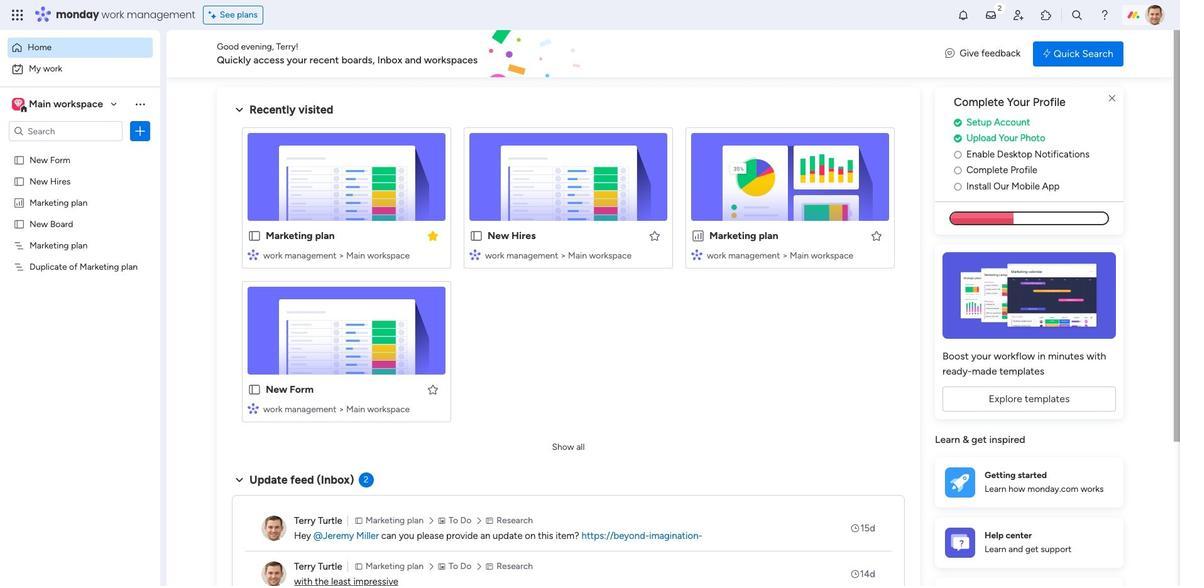 Task type: describe. For each thing, give the bounding box(es) containing it.
2 circle o image from the top
[[954, 182, 962, 192]]

search everything image
[[1071, 9, 1083, 21]]

2 element
[[359, 473, 374, 488]]

1 vertical spatial option
[[8, 59, 153, 79]]

notifications image
[[957, 9, 970, 21]]

1 circle o image from the top
[[954, 166, 962, 175]]

getting started element
[[935, 458, 1124, 508]]

0 vertical spatial terry turtle image
[[1145, 5, 1165, 25]]

invite members image
[[1012, 9, 1025, 21]]

check circle image
[[954, 134, 962, 143]]

v2 user feedback image
[[945, 47, 955, 61]]

quick search results list box
[[232, 118, 905, 438]]

templates image image
[[946, 253, 1112, 340]]

see plans image
[[208, 8, 220, 22]]

workspace image
[[14, 97, 23, 111]]

circle o image
[[954, 150, 962, 159]]

options image
[[134, 125, 146, 138]]

1 horizontal spatial public board image
[[248, 229, 261, 243]]

help image
[[1098, 9, 1111, 21]]

workspace selection element
[[12, 97, 105, 113]]

2 vertical spatial option
[[0, 149, 160, 151]]

0 vertical spatial option
[[8, 38, 153, 58]]

workspace image
[[12, 97, 25, 111]]



Task type: locate. For each thing, give the bounding box(es) containing it.
terry turtle image right help image
[[1145, 5, 1165, 25]]

1 horizontal spatial add to favorites image
[[648, 230, 661, 242]]

v2 bolt switch image
[[1043, 47, 1050, 61]]

select product image
[[11, 9, 24, 21]]

1 horizontal spatial terry turtle image
[[1145, 5, 1165, 25]]

public dashboard image inside quick search results list box
[[691, 229, 705, 243]]

option
[[8, 38, 153, 58], [8, 59, 153, 79], [0, 149, 160, 151]]

2 horizontal spatial add to favorites image
[[870, 230, 883, 242]]

terry turtle image
[[1145, 5, 1165, 25], [261, 517, 287, 542]]

1 vertical spatial circle o image
[[954, 182, 962, 192]]

circle o image
[[954, 166, 962, 175], [954, 182, 962, 192]]

public board image
[[13, 175, 25, 187], [13, 218, 25, 230], [469, 229, 483, 243], [248, 383, 261, 397]]

0 vertical spatial public dashboard image
[[13, 197, 25, 209]]

0 horizontal spatial terry turtle image
[[261, 517, 287, 542]]

1 vertical spatial public board image
[[248, 229, 261, 243]]

check circle image
[[954, 118, 962, 127]]

1 vertical spatial public dashboard image
[[691, 229, 705, 243]]

0 horizontal spatial add to favorites image
[[427, 384, 439, 396]]

public board image
[[13, 154, 25, 166], [248, 229, 261, 243]]

0 vertical spatial public board image
[[13, 154, 25, 166]]

monday marketplace image
[[1040, 9, 1052, 21]]

workspace options image
[[134, 98, 146, 110]]

list box
[[0, 147, 160, 447]]

help center element
[[935, 518, 1124, 569]]

1 horizontal spatial public dashboard image
[[691, 229, 705, 243]]

0 horizontal spatial public dashboard image
[[13, 197, 25, 209]]

terry turtle image up terry turtle icon
[[261, 517, 287, 542]]

0 vertical spatial circle o image
[[954, 166, 962, 175]]

add to favorites image
[[648, 230, 661, 242], [870, 230, 883, 242], [427, 384, 439, 396]]

terry turtle image
[[261, 562, 287, 587]]

update feed image
[[985, 9, 997, 21]]

close recently visited image
[[232, 102, 247, 118]]

0 horizontal spatial public board image
[[13, 154, 25, 166]]

public dashboard image
[[13, 197, 25, 209], [691, 229, 705, 243]]

dapulse x slim image
[[1105, 91, 1120, 106]]

Search in workspace field
[[26, 124, 105, 139]]

close update feed (inbox) image
[[232, 473, 247, 488]]

2 image
[[994, 1, 1005, 15]]

1 vertical spatial terry turtle image
[[261, 517, 287, 542]]

remove from favorites image
[[427, 230, 439, 242]]



Task type: vqa. For each thing, say whether or not it's contained in the screenshot.
leftmost Terry Turtle icon
yes



